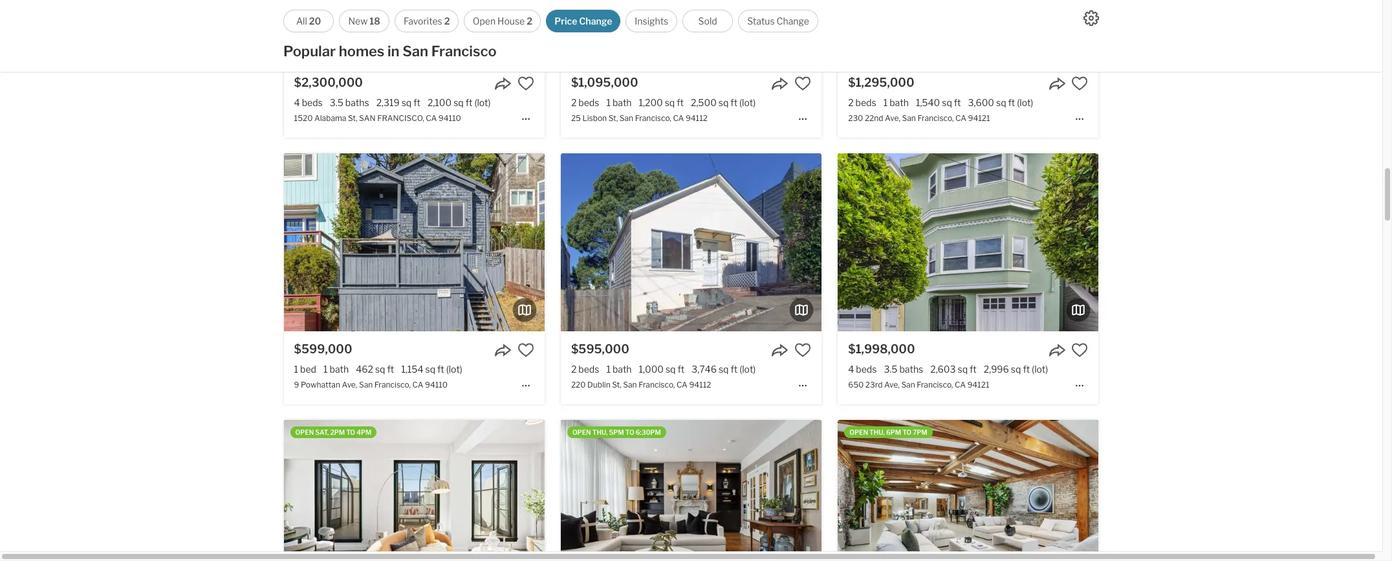 Task type: locate. For each thing, give the bounding box(es) containing it.
2 open from the left
[[573, 428, 591, 436]]

4 up 650
[[849, 363, 854, 374]]

0 vertical spatial 3.5
[[330, 97, 344, 108]]

ft for 2,996 sq ft (lot)
[[1023, 363, 1030, 374]]

ft for 1,000 sq ft
[[678, 363, 685, 374]]

ca down 1,200 sq ft
[[673, 114, 684, 123]]

0 vertical spatial baths
[[345, 97, 369, 108]]

2,319 sq ft
[[376, 97, 421, 108]]

3.5 down the $1,998,000
[[884, 363, 898, 374]]

san right dublin
[[623, 380, 637, 389]]

0 horizontal spatial 3.5 baths
[[330, 97, 369, 108]]

beds for $595,000
[[579, 363, 600, 374]]

ca for $595,000
[[677, 380, 688, 389]]

ave, for $599,000
[[342, 380, 357, 389]]

ft
[[414, 97, 421, 108], [466, 97, 473, 108], [677, 97, 684, 108], [731, 97, 738, 108], [954, 97, 961, 108], [1009, 97, 1016, 108], [387, 363, 394, 374], [437, 363, 444, 374], [678, 363, 685, 374], [731, 363, 738, 374], [970, 363, 977, 374], [1023, 363, 1030, 374]]

1 down $1,095,000 on the left of the page
[[607, 97, 611, 108]]

2 up 230
[[849, 97, 854, 108]]

ca down 2,603 sq ft
[[955, 380, 966, 389]]

sq right 2,603
[[958, 363, 968, 374]]

2 photo of 64 sanchez st, san francisco, ca 94114 image from the left
[[838, 420, 1099, 561]]

ft left 3,746 on the bottom
[[678, 363, 685, 374]]

sat,
[[315, 428, 329, 436]]

1 for $1,295,000
[[884, 97, 888, 108]]

favorite button image for $599,000
[[518, 341, 534, 358]]

0 vertical spatial 94121
[[969, 114, 991, 123]]

4pm
[[357, 428, 372, 436]]

(lot) right 2,500
[[740, 97, 756, 108]]

francisco, for $1,295,000
[[918, 114, 954, 123]]

1 photo of 9 powhattan ave, san francisco, ca 94110 image from the left
[[23, 154, 284, 331]]

ave, for $1,998,000
[[885, 380, 900, 389]]

photo of 650 23rd ave, san francisco, ca 94121 image
[[577, 154, 838, 331], [838, 154, 1099, 331], [1099, 154, 1360, 331]]

2 beds up 220
[[571, 363, 600, 374]]

open house 2
[[473, 16, 533, 27]]

sq right 462
[[375, 363, 385, 374]]

(lot) right 3,746 on the bottom
[[740, 363, 756, 374]]

6pm
[[887, 428, 902, 436]]

ca for $1,095,000
[[673, 114, 684, 123]]

3 photo of 650 23rd ave, san francisco, ca 94121 image from the left
[[1099, 154, 1360, 331]]

photo of 64 sanchez st, san francisco, ca 94114 image
[[577, 420, 838, 561], [838, 420, 1099, 561], [1099, 420, 1360, 561]]

2 inside favorites option
[[444, 16, 450, 27]]

3,746 sq ft (lot)
[[692, 363, 756, 374]]

to left 7pm
[[903, 428, 912, 436]]

1 horizontal spatial 3.5
[[884, 363, 898, 374]]

ft for 2,100 sq ft (lot)
[[466, 97, 473, 108]]

1 horizontal spatial baths
[[900, 363, 924, 374]]

open
[[295, 428, 314, 436], [573, 428, 591, 436], [850, 428, 868, 436]]

st, right dublin
[[612, 380, 622, 389]]

2,603
[[931, 363, 956, 374]]

thu, left 6pm
[[870, 428, 885, 436]]

1 to from the left
[[346, 428, 355, 436]]

francisco, down 1,540 sq ft
[[918, 114, 954, 123]]

sq right 1,540
[[942, 97, 952, 108]]

sq right 2,100
[[454, 97, 464, 108]]

st, for $2,300,000
[[348, 114, 358, 123]]

ave,
[[885, 114, 901, 123], [342, 380, 357, 389], [885, 380, 900, 389]]

(lot) right 2,996
[[1032, 363, 1049, 374]]

1 horizontal spatial 4
[[849, 363, 854, 374]]

94121 down 3,600
[[969, 114, 991, 123]]

94110
[[439, 114, 461, 123], [425, 380, 448, 389]]

4 up 1520
[[294, 97, 300, 108]]

ft for 1,540 sq ft
[[954, 97, 961, 108]]

230
[[849, 114, 864, 123]]

san
[[403, 43, 429, 60], [620, 114, 634, 123], [902, 114, 916, 123], [359, 380, 373, 389], [623, 380, 637, 389], [902, 380, 916, 389]]

1 vertical spatial 4
[[849, 363, 854, 374]]

3 to from the left
[[903, 428, 912, 436]]

1 horizontal spatial 4 beds
[[849, 363, 877, 374]]

to for 4pm
[[346, 428, 355, 436]]

ft right 3,746 on the bottom
[[731, 363, 738, 374]]

photo of 631 ofarrell st #1606, san francisco, ca 94109 image
[[23, 420, 284, 561], [284, 420, 545, 561], [545, 420, 806, 561]]

baths up "650 23rd ave, san francisco, ca 94121"
[[900, 363, 924, 374]]

open for open sat, 2pm to 4pm
[[295, 428, 314, 436]]

0 vertical spatial 94112
[[686, 114, 708, 123]]

0 horizontal spatial favorite button image
[[795, 341, 812, 358]]

bath up 'powhattan' at left
[[330, 363, 349, 374]]

94121
[[969, 114, 991, 123], [968, 380, 990, 389]]

open left 5pm
[[573, 428, 591, 436]]

1 horizontal spatial thu,
[[870, 428, 885, 436]]

alabama
[[315, 114, 347, 123]]

sq for 1,540
[[942, 97, 952, 108]]

1 vertical spatial 94112
[[689, 380, 712, 389]]

san down 462
[[359, 380, 373, 389]]

1 photo of 1520 alabama st, san francisco, ca 94110 image from the left
[[23, 0, 284, 65]]

2 photo of 220 dublin st, san francisco, ca 94112 image from the left
[[561, 154, 822, 331]]

powhattan
[[301, 380, 340, 389]]

francisco, down 1,200
[[635, 114, 672, 123]]

ave, right 23rd
[[885, 380, 900, 389]]

1 bath for $1,295,000
[[884, 97, 909, 108]]

1 bath down $1,095,000 on the left of the page
[[607, 97, 632, 108]]

(lot) for $599,000
[[446, 363, 463, 374]]

2,100 sq ft (lot)
[[428, 97, 491, 108]]

sq right 2,996
[[1011, 363, 1021, 374]]

ave, for $1,295,000
[[885, 114, 901, 123]]

3.5 baths
[[330, 97, 369, 108], [884, 363, 924, 374]]

0 vertical spatial favorite button image
[[1072, 75, 1089, 92]]

ft left 2,500
[[677, 97, 684, 108]]

2 to from the left
[[626, 428, 635, 436]]

1 up 'powhattan' at left
[[324, 363, 328, 374]]

ft right 3,600
[[1009, 97, 1016, 108]]

beds for $2,300,000
[[302, 97, 323, 108]]

lisbon
[[583, 114, 607, 123]]

san for $599,000
[[359, 380, 373, 389]]

photo of 220 dublin st, san francisco, ca 94112 image
[[300, 154, 561, 331], [561, 154, 822, 331], [822, 154, 1083, 331]]

favorites
[[404, 16, 442, 27]]

san right 22nd
[[902, 114, 916, 123]]

ft left 2,100
[[414, 97, 421, 108]]

beds for $1,295,000
[[856, 97, 877, 108]]

1 vertical spatial favorite button image
[[795, 341, 812, 358]]

Favorites radio
[[395, 10, 459, 32]]

94112
[[686, 114, 708, 123], [689, 380, 712, 389]]

san right "lisbon"
[[620, 114, 634, 123]]

$595,000
[[571, 342, 630, 356]]

ave, right 22nd
[[885, 114, 901, 123]]

bath
[[613, 97, 632, 108], [890, 97, 909, 108], [330, 363, 349, 374], [613, 363, 632, 374]]

2 thu, from the left
[[870, 428, 885, 436]]

st,
[[348, 114, 358, 123], [609, 114, 618, 123], [612, 380, 622, 389]]

sq for 2,500
[[719, 97, 729, 108]]

4 for $1,998,000
[[849, 363, 854, 374]]

2 photo of 9 powhattan ave, san francisco, ca 94110 image from the left
[[284, 154, 545, 331]]

1 change from the left
[[579, 16, 612, 27]]

1 horizontal spatial open
[[573, 428, 591, 436]]

francisco,
[[635, 114, 672, 123], [918, 114, 954, 123], [375, 380, 411, 389], [639, 380, 675, 389], [917, 380, 953, 389]]

ft right 2,500
[[731, 97, 738, 108]]

sq for 2,996
[[1011, 363, 1021, 374]]

ft for 2,319 sq ft
[[414, 97, 421, 108]]

0 horizontal spatial change
[[579, 16, 612, 27]]

favorite button checkbox for $1,998,000
[[1072, 341, 1089, 358]]

2 horizontal spatial to
[[903, 428, 912, 436]]

ca for $2,300,000
[[426, 114, 437, 123]]

1 bath
[[607, 97, 632, 108], [884, 97, 909, 108], [324, 363, 349, 374], [607, 363, 632, 374]]

beds up 1520
[[302, 97, 323, 108]]

change right "status" at the top right of the page
[[777, 16, 810, 27]]

1 vertical spatial baths
[[900, 363, 924, 374]]

ft right 1,154 at the bottom
[[437, 363, 444, 374]]

beds up "lisbon"
[[579, 97, 600, 108]]

favorite button image for $595,000
[[795, 341, 812, 358]]

baths up san
[[345, 97, 369, 108]]

(lot) for $1,295,000
[[1018, 97, 1034, 108]]

94121 for $1,295,000
[[969, 114, 991, 123]]

94121 down 2,996
[[968, 380, 990, 389]]

change for price change
[[579, 16, 612, 27]]

francisco, down 1,000 sq ft at bottom left
[[639, 380, 675, 389]]

3.5 up alabama
[[330, 97, 344, 108]]

sq right 3,746 on the bottom
[[719, 363, 729, 374]]

94110 down "1,154 sq ft (lot)"
[[425, 380, 448, 389]]

0 horizontal spatial baths
[[345, 97, 369, 108]]

sq
[[402, 97, 412, 108], [454, 97, 464, 108], [665, 97, 675, 108], [719, 97, 729, 108], [942, 97, 952, 108], [997, 97, 1007, 108], [375, 363, 385, 374], [425, 363, 436, 374], [666, 363, 676, 374], [719, 363, 729, 374], [958, 363, 968, 374], [1011, 363, 1021, 374]]

beds up dublin
[[579, 363, 600, 374]]

beds up 22nd
[[856, 97, 877, 108]]

94112 down 3,746 on the bottom
[[689, 380, 712, 389]]

1 vertical spatial 4 beds
[[849, 363, 877, 374]]

photo of 230 22nd ave, san francisco, ca 94121 image
[[577, 0, 838, 65], [838, 0, 1099, 65], [1099, 0, 1360, 65]]

ft left 3,600
[[954, 97, 961, 108]]

photo of 25 lisbon st, san francisco, ca 94112 image
[[300, 0, 561, 65], [561, 0, 822, 65], [822, 0, 1083, 65]]

ca down 2,100
[[426, 114, 437, 123]]

0 vertical spatial 4 beds
[[294, 97, 323, 108]]

20
[[309, 16, 321, 27]]

2 beds up 25
[[571, 97, 600, 108]]

5pm
[[609, 428, 624, 436]]

3.5 for $2,300,000
[[330, 97, 344, 108]]

1 horizontal spatial to
[[626, 428, 635, 436]]

0 vertical spatial 4
[[294, 97, 300, 108]]

ave, down 462
[[342, 380, 357, 389]]

sq right 1,154 at the bottom
[[425, 363, 436, 374]]

change inside option
[[777, 16, 810, 27]]

sq right 2,500
[[719, 97, 729, 108]]

insights
[[635, 16, 669, 27]]

1 horizontal spatial change
[[777, 16, 810, 27]]

94110 down 2,100 sq ft (lot)
[[439, 114, 461, 123]]

francisco, for $1,998,000
[[917, 380, 953, 389]]

change inside option
[[579, 16, 612, 27]]

all 20
[[296, 16, 321, 27]]

220
[[571, 380, 586, 389]]

status change
[[748, 16, 810, 27]]

sq right 1,200
[[665, 97, 675, 108]]

18
[[370, 16, 380, 27]]

beds up 23rd
[[856, 363, 877, 374]]

1,540 sq ft
[[916, 97, 961, 108]]

sq for 2,603
[[958, 363, 968, 374]]

beds
[[302, 97, 323, 108], [579, 97, 600, 108], [856, 97, 877, 108], [579, 363, 600, 374], [856, 363, 877, 374]]

0 horizontal spatial 3.5
[[330, 97, 344, 108]]

2 inside open house radio
[[527, 16, 533, 27]]

1 horizontal spatial favorite button image
[[1072, 75, 1089, 92]]

94112 down 2,500
[[686, 114, 708, 123]]

ft left 2,996
[[970, 363, 977, 374]]

favorite button image for $1,998,000
[[1072, 341, 1089, 358]]

Sold radio
[[683, 10, 733, 32]]

ca
[[426, 114, 437, 123], [673, 114, 684, 123], [956, 114, 967, 123], [413, 380, 424, 389], [677, 380, 688, 389], [955, 380, 966, 389]]

2 up 220
[[571, 363, 577, 374]]

1 vertical spatial 94110
[[425, 380, 448, 389]]

thu,
[[593, 428, 608, 436], [870, 428, 885, 436]]

2 beds up 230
[[849, 97, 877, 108]]

bath up 25 lisbon st, san francisco, ca 94112 in the top of the page
[[613, 97, 632, 108]]

favorite button image
[[518, 75, 534, 92], [795, 75, 812, 92], [518, 341, 534, 358], [1072, 341, 1089, 358]]

1 for $1,095,000
[[607, 97, 611, 108]]

homes
[[339, 43, 385, 60]]

dublin
[[588, 380, 611, 389]]

23rd
[[866, 380, 883, 389]]

francisco
[[431, 43, 497, 60]]

sq for 1,000
[[666, 363, 676, 374]]

favorite button checkbox for $599,000
[[518, 341, 534, 358]]

beds for $1,998,000
[[856, 363, 877, 374]]

(lot) right 2,100
[[475, 97, 491, 108]]

san for $1,095,000
[[620, 114, 634, 123]]

baths for $1,998,000
[[900, 363, 924, 374]]

st, left san
[[348, 114, 358, 123]]

3.5
[[330, 97, 344, 108], [884, 363, 898, 374]]

Insights radio
[[626, 10, 678, 32]]

in
[[388, 43, 400, 60]]

open left sat,
[[295, 428, 314, 436]]

option group
[[284, 10, 819, 32]]

1 up dublin
[[607, 363, 611, 374]]

0 vertical spatial 94110
[[439, 114, 461, 123]]

3 open from the left
[[850, 428, 868, 436]]

2 beds
[[571, 97, 600, 108], [849, 97, 877, 108], [571, 363, 600, 374]]

1 open from the left
[[295, 428, 314, 436]]

22nd
[[865, 114, 884, 123]]

0 horizontal spatial thu,
[[593, 428, 608, 436]]

3.5 baths up san
[[330, 97, 369, 108]]

ft for 1,200 sq ft
[[677, 97, 684, 108]]

1 thu, from the left
[[593, 428, 608, 436]]

1 vertical spatial 3.5 baths
[[884, 363, 924, 374]]

ft right 2,100
[[466, 97, 473, 108]]

ca down 1,154 at the bottom
[[413, 380, 424, 389]]

sq for 3,600
[[997, 97, 1007, 108]]

open thu, 6pm to 7pm
[[850, 428, 928, 436]]

4 beds up 650
[[849, 363, 877, 374]]

4 beds
[[294, 97, 323, 108], [849, 363, 877, 374]]

ca down 1,540 sq ft
[[956, 114, 967, 123]]

1 for $599,000
[[324, 363, 328, 374]]

2 up 25
[[571, 97, 577, 108]]

change right price
[[579, 16, 612, 27]]

2 photo of 801 38th ave, san francisco, ca 94121 image from the left
[[561, 420, 822, 561]]

25
[[571, 114, 581, 123]]

sq right 1,000
[[666, 363, 676, 374]]

baths
[[345, 97, 369, 108], [900, 363, 924, 374]]

1 horizontal spatial 3.5 baths
[[884, 363, 924, 374]]

francisco, down "462 sq ft"
[[375, 380, 411, 389]]

(lot)
[[475, 97, 491, 108], [740, 97, 756, 108], [1018, 97, 1034, 108], [446, 363, 463, 374], [740, 363, 756, 374], [1032, 363, 1049, 374]]

beds for $1,095,000
[[579, 97, 600, 108]]

(lot) right 1,154 at the bottom
[[446, 363, 463, 374]]

1520
[[294, 114, 313, 123]]

2 horizontal spatial open
[[850, 428, 868, 436]]

san right 23rd
[[902, 380, 916, 389]]

1 vertical spatial 94121
[[968, 380, 990, 389]]

bath for $1,295,000
[[890, 97, 909, 108]]

to
[[346, 428, 355, 436], [626, 428, 635, 436], [903, 428, 912, 436]]

photo of 1520 alabama st, san francisco, ca 94110 image
[[23, 0, 284, 65], [284, 0, 545, 65], [545, 0, 806, 65]]

2 right house
[[527, 16, 533, 27]]

3.5 baths up "650 23rd ave, san francisco, ca 94121"
[[884, 363, 924, 374]]

4 beds up 1520
[[294, 97, 323, 108]]

ft for 3,746 sq ft (lot)
[[731, 363, 738, 374]]

all
[[296, 16, 307, 27]]

open left 6pm
[[850, 428, 868, 436]]

ft left 1,154 at the bottom
[[387, 363, 394, 374]]

to right 5pm
[[626, 428, 635, 436]]

bath up 230 22nd ave, san francisco, ca 94121 at the right top of page
[[890, 97, 909, 108]]

462 sq ft
[[356, 363, 394, 374]]

ca for $1,295,000
[[956, 114, 967, 123]]

1 bath up dublin
[[607, 363, 632, 374]]

94110 for $599,000
[[425, 380, 448, 389]]

0 vertical spatial 3.5 baths
[[330, 97, 369, 108]]

favorite button image
[[1072, 75, 1089, 92], [795, 341, 812, 358]]

0 horizontal spatial open
[[295, 428, 314, 436]]

650 23rd ave, san francisco, ca 94121
[[849, 380, 990, 389]]

1 bath up 'powhattan' at left
[[324, 363, 349, 374]]

(lot) for $595,000
[[740, 363, 756, 374]]

favorite button checkbox
[[518, 75, 534, 92], [795, 75, 812, 92], [1072, 75, 1089, 92], [518, 341, 534, 358], [1072, 341, 1089, 358]]

6:30pm
[[636, 428, 661, 436]]

ca down 1,000 sq ft at bottom left
[[677, 380, 688, 389]]

$2,300,000
[[294, 76, 363, 89]]

1 for $595,000
[[607, 363, 611, 374]]

favorite button checkbox for $1,095,000
[[795, 75, 812, 92]]

bath up '220 dublin st, san francisco, ca 94112'
[[613, 363, 632, 374]]

3,746
[[692, 363, 717, 374]]

change
[[579, 16, 612, 27], [777, 16, 810, 27]]

ft right 2,996
[[1023, 363, 1030, 374]]

1
[[607, 97, 611, 108], [884, 97, 888, 108], [294, 363, 298, 374], [324, 363, 328, 374], [607, 363, 611, 374]]

bath for $595,000
[[613, 363, 632, 374]]

open sat, 2pm to 4pm
[[295, 428, 372, 436]]

0 horizontal spatial 4 beds
[[294, 97, 323, 108]]

baths for $2,300,000
[[345, 97, 369, 108]]

1 bath for $595,000
[[607, 363, 632, 374]]

1 vertical spatial 3.5
[[884, 363, 898, 374]]

photo of 801 38th ave, san francisco, ca 94121 image
[[300, 420, 561, 561], [561, 420, 822, 561], [822, 420, 1083, 561]]

0 horizontal spatial 4
[[294, 97, 300, 108]]

2,319
[[376, 97, 400, 108]]

photo of 9 powhattan ave, san francisco, ca 94110 image
[[23, 154, 284, 331], [284, 154, 545, 331], [545, 154, 806, 331]]

1 bath down $1,295,000
[[884, 97, 909, 108]]

2 photo of 25 lisbon st, san francisco, ca 94112 image from the left
[[561, 0, 822, 65]]

to right 2pm on the bottom left of page
[[346, 428, 355, 436]]

0 horizontal spatial to
[[346, 428, 355, 436]]

sq for 462
[[375, 363, 385, 374]]

thu, left 5pm
[[593, 428, 608, 436]]

st, right "lisbon"
[[609, 114, 618, 123]]

favorite button image for $1,295,000
[[1072, 75, 1089, 92]]

(lot) right 3,600
[[1018, 97, 1034, 108]]

4
[[294, 97, 300, 108], [849, 363, 854, 374]]

2 change from the left
[[777, 16, 810, 27]]



Task type: describe. For each thing, give the bounding box(es) containing it.
1 bath for $1,095,000
[[607, 97, 632, 108]]

ft for 2,603 sq ft
[[970, 363, 977, 374]]

94110 for $2,300,000
[[439, 114, 461, 123]]

3 photo of 64 sanchez st, san francisco, ca 94114 image from the left
[[1099, 420, 1360, 561]]

favorite button image for $1,095,000
[[795, 75, 812, 92]]

sq for 2,100
[[454, 97, 464, 108]]

$599,000
[[294, 342, 352, 356]]

3 photo of 801 38th ave, san francisco, ca 94121 image from the left
[[822, 420, 1083, 561]]

open for open thu, 5pm to 6:30pm
[[573, 428, 591, 436]]

(lot) for $1,095,000
[[740, 97, 756, 108]]

sq for 2,319
[[402, 97, 412, 108]]

3.5 baths for $1,998,000
[[884, 363, 924, 374]]

francisco, for $595,000
[[639, 380, 675, 389]]

price
[[555, 16, 578, 27]]

(lot) for $1,998,000
[[1032, 363, 1049, 374]]

2,603 sq ft
[[931, 363, 977, 374]]

status
[[748, 16, 775, 27]]

2,100
[[428, 97, 452, 108]]

ft for 462 sq ft
[[387, 363, 394, 374]]

New radio
[[339, 10, 390, 32]]

2,996 sq ft (lot)
[[984, 363, 1049, 374]]

1520 alabama st, san francisco, ca 94110
[[294, 114, 461, 123]]

sq for 1,200
[[665, 97, 675, 108]]

3 photo of 631 ofarrell st #1606, san francisco, ca 94109 image from the left
[[545, 420, 806, 561]]

1 bath for $599,000
[[324, 363, 349, 374]]

popular homes in san francisco
[[284, 43, 497, 60]]

1 photo of 801 38th ave, san francisco, ca 94121 image from the left
[[300, 420, 561, 561]]

thu, for 6pm
[[870, 428, 885, 436]]

3.5 for $1,998,000
[[884, 363, 898, 374]]

(lot) for $2,300,000
[[475, 97, 491, 108]]

2 beds for $1,295,000
[[849, 97, 877, 108]]

1,154
[[401, 363, 424, 374]]

9
[[294, 380, 299, 389]]

san right in
[[403, 43, 429, 60]]

25 lisbon st, san francisco, ca 94112
[[571, 114, 708, 123]]

2 photo of 230 22nd ave, san francisco, ca 94121 image from the left
[[838, 0, 1099, 65]]

1 photo of 650 23rd ave, san francisco, ca 94121 image from the left
[[577, 154, 838, 331]]

230 22nd ave, san francisco, ca 94121
[[849, 114, 991, 123]]

2,500
[[691, 97, 717, 108]]

94121 for $1,998,000
[[968, 380, 990, 389]]

2 photo of 1520 alabama st, san francisco, ca 94110 image from the left
[[284, 0, 545, 65]]

3 photo of 25 lisbon st, san francisco, ca 94112 image from the left
[[822, 0, 1083, 65]]

ca for $599,000
[[413, 380, 424, 389]]

1 photo of 631 ofarrell st #1606, san francisco, ca 94109 image from the left
[[23, 420, 284, 561]]

1,000
[[639, 363, 664, 374]]

2 for $595,000
[[571, 363, 577, 374]]

4 beds for $1,998,000
[[849, 363, 877, 374]]

Status Change radio
[[738, 10, 819, 32]]

7pm
[[913, 428, 928, 436]]

favorite button image for $2,300,000
[[518, 75, 534, 92]]

sq for 3,746
[[719, 363, 729, 374]]

1 photo of 230 22nd ave, san francisco, ca 94121 image from the left
[[577, 0, 838, 65]]

favorite button checkbox for $1,295,000
[[1072, 75, 1089, 92]]

to for 7pm
[[903, 428, 912, 436]]

ca for $1,998,000
[[955, 380, 966, 389]]

1,200 sq ft
[[639, 97, 684, 108]]

462
[[356, 363, 373, 374]]

sold
[[699, 16, 717, 27]]

3.5 baths for $2,300,000
[[330, 97, 369, 108]]

st, for $595,000
[[612, 380, 622, 389]]

francisco, for $1,095,000
[[635, 114, 672, 123]]

popular
[[284, 43, 336, 60]]

220 dublin st, san francisco, ca 94112
[[571, 380, 712, 389]]

option group containing all
[[284, 10, 819, 32]]

1,200
[[639, 97, 663, 108]]

3 photo of 220 dublin st, san francisco, ca 94112 image from the left
[[822, 154, 1083, 331]]

9 powhattan ave, san francisco, ca 94110
[[294, 380, 448, 389]]

1,000 sq ft
[[639, 363, 685, 374]]

favorite button checkbox
[[795, 341, 812, 358]]

94112 for $595,000
[[689, 380, 712, 389]]

1,540
[[916, 97, 940, 108]]

favorites 2
[[404, 16, 450, 27]]

ft for 2,500 sq ft (lot)
[[731, 97, 738, 108]]

sq for 1,154
[[425, 363, 436, 374]]

to for 6:30pm
[[626, 428, 635, 436]]

94112 for $1,095,000
[[686, 114, 708, 123]]

Open House radio
[[464, 10, 541, 32]]

2,500 sq ft (lot)
[[691, 97, 756, 108]]

open for open thu, 6pm to 7pm
[[850, 428, 868, 436]]

650
[[849, 380, 864, 389]]

2pm
[[330, 428, 345, 436]]

bath for $599,000
[[330, 363, 349, 374]]

francisco,
[[377, 114, 424, 123]]

change for status change
[[777, 16, 810, 27]]

new
[[348, 16, 368, 27]]

1,154 sq ft (lot)
[[401, 363, 463, 374]]

2 beds for $1,095,000
[[571, 97, 600, 108]]

3 photo of 1520 alabama st, san francisco, ca 94110 image from the left
[[545, 0, 806, 65]]

1 photo of 64 sanchez st, san francisco, ca 94114 image from the left
[[577, 420, 838, 561]]

2 photo of 650 23rd ave, san francisco, ca 94121 image from the left
[[838, 154, 1099, 331]]

bath for $1,095,000
[[613, 97, 632, 108]]

3 photo of 9 powhattan ave, san francisco, ca 94110 image from the left
[[545, 154, 806, 331]]

2 photo of 631 ofarrell st #1606, san francisco, ca 94109 image from the left
[[284, 420, 545, 561]]

4 for $2,300,000
[[294, 97, 300, 108]]

2 for $1,095,000
[[571, 97, 577, 108]]

ft for 1,154 sq ft (lot)
[[437, 363, 444, 374]]

bed
[[300, 363, 316, 374]]

san for $595,000
[[623, 380, 637, 389]]

1 photo of 25 lisbon st, san francisco, ca 94112 image from the left
[[300, 0, 561, 65]]

All radio
[[284, 10, 334, 32]]

san for $1,998,000
[[902, 380, 916, 389]]

new 18
[[348, 16, 380, 27]]

2 beds for $595,000
[[571, 363, 600, 374]]

san for $1,295,000
[[902, 114, 916, 123]]

3 photo of 230 22nd ave, san francisco, ca 94121 image from the left
[[1099, 0, 1360, 65]]

favorite button checkbox for $2,300,000
[[518, 75, 534, 92]]

2,996
[[984, 363, 1009, 374]]

house
[[498, 16, 525, 27]]

3,600 sq ft (lot)
[[968, 97, 1034, 108]]

price change
[[555, 16, 612, 27]]

san
[[359, 114, 376, 123]]

francisco, for $599,000
[[375, 380, 411, 389]]

1 photo of 220 dublin st, san francisco, ca 94112 image from the left
[[300, 154, 561, 331]]

1 bed
[[294, 363, 316, 374]]

open
[[473, 16, 496, 27]]

$1,998,000
[[849, 342, 915, 356]]

$1,095,000
[[571, 76, 638, 89]]

2 for $1,295,000
[[849, 97, 854, 108]]

thu, for 5pm
[[593, 428, 608, 436]]

st, for $1,095,000
[[609, 114, 618, 123]]

open thu, 5pm to 6:30pm
[[573, 428, 661, 436]]

Price Change radio
[[546, 10, 621, 32]]

3,600
[[968, 97, 995, 108]]

1 left "bed"
[[294, 363, 298, 374]]

$1,295,000
[[849, 76, 915, 89]]

ft for 3,600 sq ft (lot)
[[1009, 97, 1016, 108]]



Task type: vqa. For each thing, say whether or not it's contained in the screenshot.


